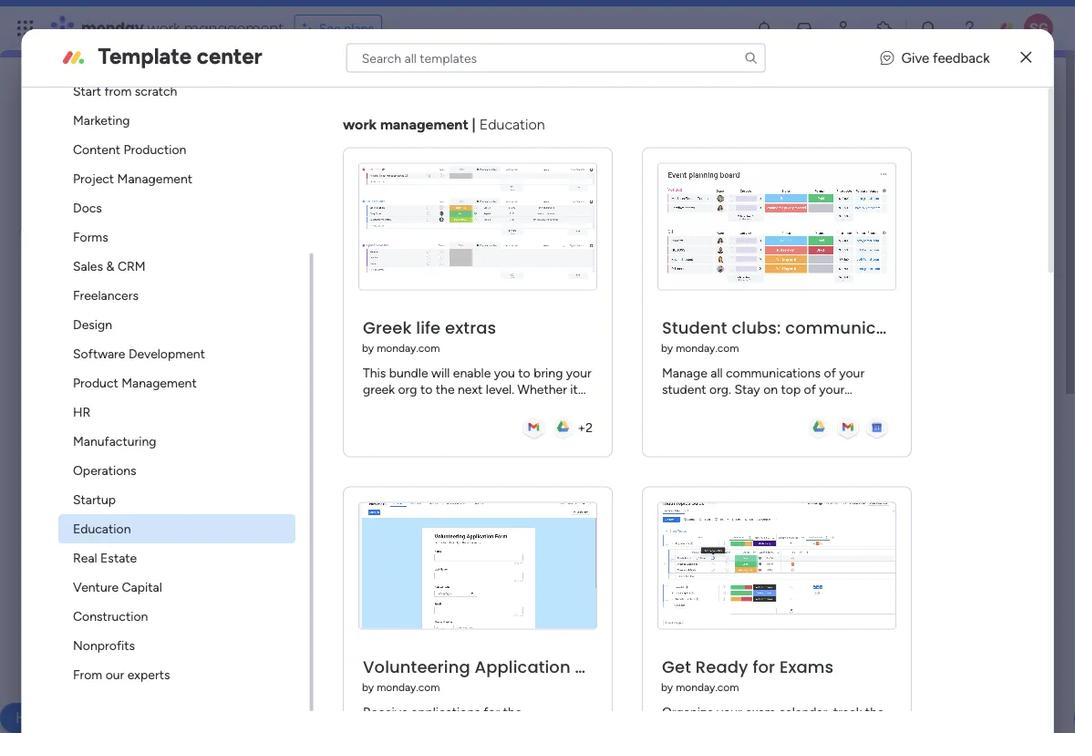 Task type: locate. For each thing, give the bounding box(es) containing it.
help
[[16, 708, 48, 727]]

1 horizontal spatial to
[[572, 283, 584, 299]]

monday up 'template' on the top left
[[81, 18, 144, 38]]

aspects
[[210, 283, 254, 299]]

monday.com down the life
[[376, 341, 440, 354]]

1 vertical spatial monday
[[300, 302, 346, 318]]

place.
[[412, 283, 446, 299]]

content production
[[73, 142, 186, 157]]

from left our
[[73, 667, 102, 683]]

real
[[73, 550, 97, 566]]

1 vertical spatial to
[[521, 302, 533, 318]]

plans
[[344, 21, 374, 36]]

monday.com down student
[[675, 341, 739, 354]]

invite members image
[[835, 19, 853, 37]]

education up the real estate
[[73, 521, 130, 537]]

management down the development on the top of page
[[121, 375, 196, 391]]

0 horizontal spatial monday
[[81, 18, 144, 38]]

1 vertical spatial from
[[73, 667, 102, 683]]

0 horizontal spatial from
[[73, 667, 102, 683]]

started
[[207, 465, 259, 485]]

to
[[572, 283, 584, 299], [521, 302, 533, 318]]

management down production at the top left of page
[[117, 171, 192, 186]]

monday.com down volunteering
[[376, 680, 440, 694]]

1 horizontal spatial education
[[479, 116, 544, 133]]

startup
[[73, 492, 115, 507]]

select product image
[[16, 19, 35, 37]]

and
[[148, 283, 170, 299], [212, 302, 233, 318], [932, 316, 965, 339], [234, 321, 255, 337]]

0 horizontal spatial to
[[521, 302, 533, 318]]

extras
[[445, 316, 496, 339]]

exams
[[779, 655, 833, 678]]

greek
[[363, 316, 411, 339]]

get
[[662, 655, 691, 678]]

product management
[[73, 375, 196, 391]]

monday
[[81, 18, 144, 38], [300, 302, 346, 318]]

production
[[123, 142, 186, 157]]

monday up shared
[[300, 302, 346, 318]]

0 vertical spatial from
[[449, 283, 478, 299]]

form
[[575, 655, 617, 678]]

0 vertical spatial management
[[117, 171, 192, 186]]

1 horizontal spatial from
[[449, 283, 478, 299]]

planning
[[969, 316, 1044, 339]]

0 vertical spatial monday
[[81, 18, 144, 38]]

crm
[[117, 259, 145, 274]]

1 vertical spatial education
[[73, 521, 130, 537]]

by inside the get ready for exams by monday.com
[[661, 680, 673, 694]]

management inside dropdown button
[[339, 465, 436, 485]]

management for project management
[[117, 171, 192, 186]]

1 vertical spatial management
[[121, 375, 196, 391]]

notifications image
[[755, 19, 773, 37]]

0 horizontal spatial education
[[73, 521, 130, 537]]

sales
[[73, 259, 103, 274]]

by down goals.
[[362, 341, 374, 354]]

1 horizontal spatial monday
[[300, 302, 346, 318]]

feedback
[[933, 49, 990, 66]]

monday.com down ready at the right bottom of page
[[675, 680, 739, 694]]

management inside "button"
[[191, 364, 266, 380]]

volunteering application form by monday.com
[[362, 655, 617, 694]]

all
[[194, 283, 206, 299]]

construction
[[73, 609, 148, 624]]

give feedback link
[[880, 48, 990, 68]]

application
[[474, 655, 570, 678]]

and down processes,
[[234, 321, 255, 337]]

sam green image
[[1024, 14, 1053, 43]]

capital
[[121, 579, 162, 595]]

scratch
[[134, 83, 177, 99]]

education right |
[[479, 116, 544, 133]]

by down volunteering
[[362, 680, 374, 694]]

from
[[449, 283, 478, 299], [73, 667, 102, 683]]

management for product management
[[121, 375, 196, 391]]

work inside "button"
[[160, 364, 188, 380]]

apps image
[[875, 19, 894, 37]]

management inside manage and run all aspects of your work in one unified place. from everyday tasks, to advanced projects, and processes, monday work management allows you to connect the dots, work smarter, and achieve shared goals.
[[380, 302, 455, 318]]

marketing
[[73, 113, 130, 128]]

by inside "greek life extras by monday.com"
[[362, 341, 374, 354]]

and left planning on the top right
[[932, 316, 965, 339]]

by down student
[[661, 341, 673, 354]]

0 vertical spatial to
[[572, 283, 584, 299]]

work
[[147, 18, 180, 38], [137, 115, 202, 150], [342, 116, 376, 133], [151, 234, 187, 254], [301, 283, 329, 299], [349, 302, 377, 318], [154, 321, 181, 337], [160, 364, 188, 380], [299, 465, 335, 485]]

content
[[73, 142, 120, 157]]

by down get in the right bottom of the page
[[661, 680, 673, 694]]

greek life extras by monday.com
[[362, 316, 496, 354]]

monday.com inside the get ready for exams by monday.com
[[675, 680, 739, 694]]

help button
[[0, 703, 64, 733]]

to right you
[[521, 302, 533, 318]]

unified
[[370, 283, 409, 299]]

search everything image
[[920, 19, 938, 37]]

start from scratch
[[73, 83, 177, 99]]

None search field
[[346, 43, 766, 72]]

software
[[73, 346, 125, 362]]

by
[[362, 341, 374, 354], [661, 341, 673, 354], [362, 680, 374, 694], [661, 680, 673, 694]]

explore
[[114, 364, 157, 380]]

docs
[[73, 200, 102, 216]]

from up 'allows'
[[449, 283, 478, 299]]

clubs:
[[731, 316, 781, 339]]

education
[[479, 116, 544, 133], [73, 521, 130, 537]]

give
[[901, 49, 929, 66]]

management
[[184, 18, 283, 38], [209, 115, 382, 150], [380, 116, 468, 133], [191, 234, 287, 254], [380, 302, 455, 318], [191, 364, 266, 380], [339, 465, 436, 485]]

getting started with work management button
[[78, 440, 988, 512]]

to right tasks,
[[572, 283, 584, 299]]

help image
[[960, 19, 978, 37]]

close image
[[1021, 51, 1032, 64]]

monday work management
[[81, 18, 283, 38]]

experts
[[127, 667, 170, 683]]

processes,
[[236, 302, 297, 318]]

project
[[73, 171, 114, 186]]

getting
[[146, 465, 203, 485]]

smarter,
[[184, 321, 231, 337]]

monday.com inside "greek life extras by monday.com"
[[376, 341, 440, 354]]

in
[[332, 283, 342, 299]]

management
[[117, 171, 192, 186], [121, 375, 196, 391]]

student clubs: communications and planning by monday.com
[[661, 316, 1044, 354]]



Task type: describe. For each thing, give the bounding box(es) containing it.
for
[[752, 655, 775, 678]]

estate
[[100, 550, 137, 566]]

manufacturing
[[73, 434, 156, 449]]

run
[[173, 283, 191, 299]]

design
[[73, 317, 112, 332]]

work management product
[[151, 234, 350, 254]]

everyday
[[482, 283, 533, 299]]

achieve
[[258, 321, 302, 337]]

getting started with work management
[[146, 465, 436, 485]]

explore work management templates button
[[100, 357, 341, 387]]

+
[[577, 420, 585, 435]]

venture
[[73, 579, 118, 595]]

Search all templates search field
[[346, 43, 766, 72]]

student
[[662, 316, 727, 339]]

from
[[104, 83, 131, 99]]

|
[[472, 116, 475, 133]]

2
[[585, 420, 592, 435]]

life
[[416, 316, 440, 339]]

of
[[257, 283, 270, 299]]

from our experts
[[73, 667, 170, 683]]

product
[[73, 375, 118, 391]]

0 vertical spatial education
[[479, 116, 544, 133]]

manage
[[100, 283, 145, 299]]

project management
[[73, 171, 192, 186]]

allows
[[458, 302, 494, 318]]

forms
[[73, 229, 108, 245]]

see plans button
[[294, 15, 382, 42]]

from inside manage and run all aspects of your work in one unified place. from everyday tasks, to advanced projects, and processes, monday work management allows you to connect the dots, work smarter, and achieve shared goals.
[[449, 283, 478, 299]]

projects,
[[158, 302, 209, 318]]

template
[[98, 43, 192, 69]]

ready
[[695, 655, 748, 678]]

monday.com inside volunteering application form by monday.com
[[376, 680, 440, 694]]

and down aspects
[[212, 302, 233, 318]]

monday inside manage and run all aspects of your work in one unified place. from everyday tasks, to advanced projects, and processes, monday work management allows you to connect the dots, work smarter, and achieve shared goals.
[[300, 302, 346, 318]]

template center
[[98, 43, 262, 69]]

goals.
[[347, 321, 380, 337]]

development
[[128, 346, 205, 362]]

start
[[73, 83, 101, 99]]

from inside work management templates element
[[73, 667, 102, 683]]

and inside 'student clubs: communications and planning by monday.com'
[[932, 316, 965, 339]]

you
[[497, 302, 518, 318]]

work management | education
[[342, 116, 544, 133]]

inbox image
[[795, 19, 813, 37]]

connect
[[537, 302, 584, 318]]

hr
[[73, 404, 90, 420]]

search image
[[744, 51, 758, 65]]

center
[[197, 43, 262, 69]]

work inside dropdown button
[[299, 465, 335, 485]]

software development
[[73, 346, 205, 362]]

volunteering
[[363, 655, 470, 678]]

work management templates element
[[40, 77, 310, 689]]

manage and run all aspects of your work in one unified place. from everyday tasks, to advanced projects, and processes, monday work management allows you to connect the dots, work smarter, and achieve shared goals.
[[100, 283, 584, 337]]

by inside volunteering application form by monday.com
[[362, 680, 374, 694]]

by inside 'student clubs: communications and planning by monday.com'
[[661, 341, 673, 354]]

dots,
[[122, 321, 150, 337]]

nonprofits
[[73, 638, 135, 653]]

education inside work management templates element
[[73, 521, 130, 537]]

see
[[319, 21, 341, 36]]

venture capital
[[73, 579, 162, 595]]

one
[[345, 283, 367, 299]]

&
[[106, 259, 114, 274]]

operations
[[73, 463, 136, 478]]

see plans
[[319, 21, 374, 36]]

v2 user feedback image
[[880, 48, 894, 68]]

get ready for exams by monday.com
[[661, 655, 833, 694]]

your
[[273, 283, 298, 299]]

tasks,
[[536, 283, 569, 299]]

templates
[[270, 364, 327, 380]]

with
[[263, 465, 295, 485]]

and left run
[[148, 283, 170, 299]]

the
[[100, 321, 119, 337]]

advanced
[[100, 302, 155, 318]]

monday.com inside 'student clubs: communications and planning by monday.com'
[[675, 341, 739, 354]]

sales & crm
[[73, 259, 145, 274]]

real estate
[[73, 550, 137, 566]]

freelancers
[[73, 288, 138, 303]]

+ 2
[[577, 420, 592, 435]]

communications
[[785, 316, 928, 339]]

work management
[[137, 115, 382, 150]]



Task type: vqa. For each thing, say whether or not it's contained in the screenshot.
Content
yes



